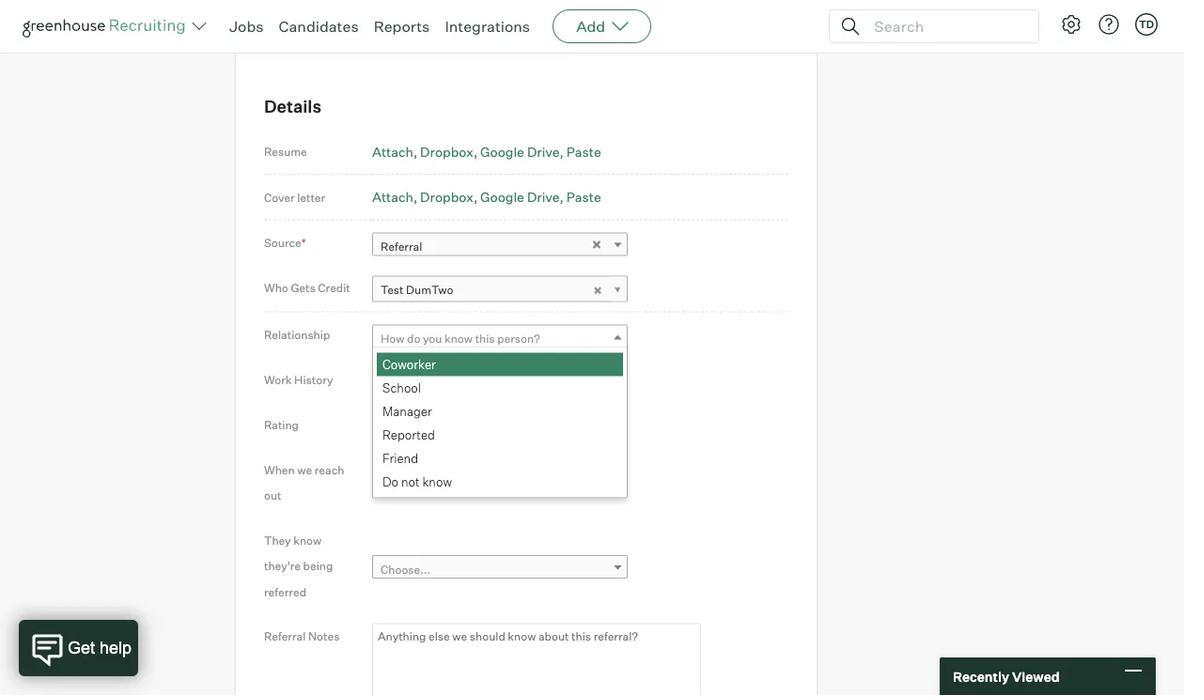 Task type: describe. For each thing, give the bounding box(es) containing it.
td button
[[1132, 9, 1162, 39]]

integrations
[[445, 17, 530, 36]]

td button
[[1135, 13, 1158, 36]]

when
[[264, 463, 295, 477]]

how do you know this person? link
[[372, 325, 628, 352]]

referred
[[264, 585, 306, 599]]

school
[[383, 380, 421, 396]]

0 horizontal spatial add
[[384, 5, 409, 22]]

jobs link
[[229, 17, 264, 36]]

paste link for cover letter
[[566, 189, 601, 205]]

resume
[[264, 145, 307, 159]]

not
[[401, 474, 420, 490]]

drive for cover letter
[[527, 189, 560, 205]]

how long have you worked with them? link
[[372, 369, 628, 397]]

gets
[[291, 281, 315, 295]]

have
[[433, 376, 458, 391]]

source *
[[264, 236, 306, 250]]

work
[[264, 373, 292, 387]]

this for rate
[[486, 421, 506, 435]]

drive for resume
[[527, 143, 560, 160]]

how for how would you rate this person?
[[381, 421, 405, 435]]

attach dropbox google drive paste for cover letter
[[372, 189, 601, 205]]

how do you know this person?
[[381, 332, 540, 346]]

how for how long have you worked with them?
[[381, 376, 405, 391]]

friend
[[383, 451, 418, 466]]

them?
[[548, 376, 582, 391]]

jobs
[[229, 17, 264, 36]]

they know they're being referred
[[264, 533, 333, 599]]

we
[[297, 463, 312, 477]]

attach for resume
[[372, 143, 413, 160]]

paste for cover letter
[[566, 189, 601, 205]]

Search text field
[[869, 13, 1022, 40]]

option
[[432, 479, 467, 493]]

person? for how would you rate this person?
[[508, 421, 551, 435]]

test
[[381, 283, 404, 297]]

an
[[416, 479, 429, 493]]

select
[[381, 479, 414, 493]]

attach link for cover letter
[[372, 189, 417, 205]]

google for resume
[[480, 143, 524, 160]]

dropbox link for resume
[[420, 143, 478, 160]]

rating
[[264, 418, 299, 432]]

integrations link
[[445, 17, 530, 36]]

rate
[[463, 421, 484, 435]]

select an option link
[[372, 472, 628, 499]]

relationship
[[264, 328, 330, 342]]

you for know
[[423, 332, 442, 346]]

paste link for resume
[[566, 143, 601, 160]]

reports link
[[374, 17, 430, 36]]

referral notes
[[264, 630, 340, 644]]

recently viewed
[[953, 668, 1060, 685]]

attach for cover letter
[[372, 189, 413, 205]]

dropbox for cover letter
[[420, 189, 474, 205]]

test dumtwo link
[[372, 276, 628, 303]]

dumtwo
[[406, 283, 453, 297]]

letter
[[297, 190, 325, 204]]

referral for referral notes
[[264, 630, 306, 644]]

viewed
[[1012, 668, 1060, 685]]

google for cover letter
[[480, 189, 524, 205]]

details
[[264, 95, 322, 117]]

with
[[523, 376, 546, 391]]

coworker
[[383, 357, 436, 372]]



Task type: vqa. For each thing, say whether or not it's contained in the screenshot.
Attach Dropbox Google Drive Paste corresponding to Resume
yes



Task type: locate. For each thing, give the bounding box(es) containing it.
how would you rate this person?
[[381, 421, 551, 435]]

1 attach from the top
[[372, 143, 413, 160]]

person? down with on the bottom of page
[[508, 421, 551, 435]]

would
[[407, 421, 439, 435]]

reports
[[374, 17, 430, 36]]

you inside how do you know this person? link
[[423, 332, 442, 346]]

0 vertical spatial person?
[[497, 332, 540, 346]]

1 vertical spatial google
[[480, 189, 524, 205]]

how would you rate this person? link
[[372, 414, 628, 442]]

1 vertical spatial paste
[[566, 189, 601, 205]]

you for rate
[[441, 421, 460, 435]]

another
[[412, 5, 460, 22]]

3 how from the top
[[381, 421, 405, 435]]

0 vertical spatial paste
[[566, 143, 601, 160]]

how down coworker
[[381, 376, 405, 391]]

1 paste link from the top
[[566, 143, 601, 160]]

0 vertical spatial dropbox
[[420, 143, 474, 160]]

0 vertical spatial know
[[445, 332, 473, 346]]

long
[[407, 376, 430, 391]]

coworker school manager reported friend do not know
[[383, 357, 452, 490]]

you inside the how would you rate this person? link
[[441, 421, 460, 435]]

history
[[294, 373, 333, 387]]

know up being
[[293, 533, 322, 547]]

dropbox link for cover letter
[[420, 189, 478, 205]]

1 vertical spatial paste link
[[566, 189, 601, 205]]

you right the have
[[460, 376, 479, 391]]

0 vertical spatial attach link
[[372, 143, 417, 160]]

1 attach link from the top
[[372, 143, 417, 160]]

*
[[301, 236, 306, 250]]

drive
[[527, 143, 560, 160], [527, 189, 560, 205]]

2 paste from the top
[[566, 189, 601, 205]]

greenhouse recruiting image
[[23, 15, 192, 38]]

1 vertical spatial google drive link
[[480, 189, 564, 205]]

0 vertical spatial this
[[475, 332, 495, 346]]

work history
[[264, 373, 333, 387]]

2 google from the top
[[480, 189, 524, 205]]

0 vertical spatial referral
[[381, 240, 422, 254]]

1 vertical spatial how
[[381, 376, 405, 391]]

you left rate
[[441, 421, 460, 435]]

+ add another
[[372, 5, 460, 22]]

credit
[[318, 281, 350, 295]]

add
[[384, 5, 409, 22], [576, 17, 605, 36]]

1 vertical spatial attach
[[372, 189, 413, 205]]

1 horizontal spatial add
[[576, 17, 605, 36]]

0 vertical spatial paste link
[[566, 143, 601, 160]]

person? for how do you know this person?
[[497, 332, 540, 346]]

test dumtwo
[[381, 283, 453, 297]]

choose...
[[381, 562, 431, 577]]

1 vertical spatial person?
[[508, 421, 551, 435]]

google drive link
[[480, 143, 564, 160], [480, 189, 564, 205]]

dropbox link
[[420, 143, 478, 160], [420, 189, 478, 205]]

0 vertical spatial drive
[[527, 143, 560, 160]]

1 drive from the top
[[527, 143, 560, 160]]

1 horizontal spatial referral
[[381, 240, 422, 254]]

1 vertical spatial attach dropbox google drive paste
[[372, 189, 601, 205]]

2 attach link from the top
[[372, 189, 417, 205]]

add inside popup button
[[576, 17, 605, 36]]

attach link
[[372, 143, 417, 160], [372, 189, 417, 205]]

know right do
[[445, 332, 473, 346]]

you
[[423, 332, 442, 346], [460, 376, 479, 391], [441, 421, 460, 435]]

1 vertical spatial attach link
[[372, 189, 417, 205]]

know inside how do you know this person? link
[[445, 332, 473, 346]]

1 vertical spatial drive
[[527, 189, 560, 205]]

how down the manager at bottom left
[[381, 421, 405, 435]]

candidates link
[[279, 17, 359, 36]]

source
[[264, 236, 301, 250]]

google drive link for resume
[[480, 143, 564, 160]]

cover letter
[[264, 190, 325, 204]]

referral up test at the left of page
[[381, 240, 422, 254]]

1 dropbox link from the top
[[420, 143, 478, 160]]

how left do
[[381, 332, 405, 346]]

attach dropbox google drive paste for resume
[[372, 143, 601, 160]]

paste for resume
[[566, 143, 601, 160]]

attach
[[372, 143, 413, 160], [372, 189, 413, 205]]

td
[[1139, 18, 1154, 31]]

reported
[[383, 427, 435, 443]]

paste
[[566, 143, 601, 160], [566, 189, 601, 205]]

choose... link
[[372, 555, 628, 583]]

1 vertical spatial dropbox link
[[420, 189, 478, 205]]

1 paste from the top
[[566, 143, 601, 160]]

know inside coworker school manager reported friend do not know
[[422, 474, 452, 490]]

referral
[[381, 240, 422, 254], [264, 630, 306, 644]]

who gets credit
[[264, 281, 350, 295]]

Referral Notes text field
[[372, 623, 701, 695]]

this
[[475, 332, 495, 346], [486, 421, 506, 435]]

you inside how long have you worked with them? link
[[460, 376, 479, 391]]

2 vertical spatial how
[[381, 421, 405, 435]]

they're
[[264, 559, 301, 573]]

manager
[[383, 404, 432, 419]]

2 google drive link from the top
[[480, 189, 564, 205]]

1 vertical spatial referral
[[264, 630, 306, 644]]

2 paste link from the top
[[566, 189, 601, 205]]

1 dropbox from the top
[[420, 143, 474, 160]]

dropbox
[[420, 143, 474, 160], [420, 189, 474, 205]]

this right rate
[[486, 421, 506, 435]]

add button
[[553, 9, 651, 43]]

referral inside referral "link"
[[381, 240, 422, 254]]

know inside they know they're being referred
[[293, 533, 322, 547]]

+ add another link
[[372, 5, 460, 22]]

0 vertical spatial dropbox link
[[420, 143, 478, 160]]

1 google from the top
[[480, 143, 524, 160]]

how
[[381, 332, 405, 346], [381, 376, 405, 391], [381, 421, 405, 435]]

0 vertical spatial you
[[423, 332, 442, 346]]

0 vertical spatial how
[[381, 332, 405, 346]]

you right do
[[423, 332, 442, 346]]

google
[[480, 143, 524, 160], [480, 189, 524, 205]]

person?
[[497, 332, 540, 346], [508, 421, 551, 435]]

0 vertical spatial attach dropbox google drive paste
[[372, 143, 601, 160]]

reach
[[315, 463, 344, 477]]

+
[[372, 5, 381, 22]]

this up how long have you worked with them?
[[475, 332, 495, 346]]

worked
[[482, 376, 521, 391]]

2 vertical spatial know
[[293, 533, 322, 547]]

1 vertical spatial you
[[460, 376, 479, 391]]

google drive link for cover letter
[[480, 189, 564, 205]]

when we reach out
[[264, 463, 344, 503]]

being
[[303, 559, 333, 573]]

0 vertical spatial google drive link
[[480, 143, 564, 160]]

2 vertical spatial you
[[441, 421, 460, 435]]

2 attach dropbox google drive paste from the top
[[372, 189, 601, 205]]

person? up with on the bottom of page
[[497, 332, 540, 346]]

notes
[[308, 630, 340, 644]]

attach dropbox google drive paste
[[372, 143, 601, 160], [372, 189, 601, 205]]

1 vertical spatial this
[[486, 421, 506, 435]]

2 how from the top
[[381, 376, 405, 391]]

select an option
[[381, 479, 467, 493]]

configure image
[[1060, 13, 1083, 36]]

referral left notes
[[264, 630, 306, 644]]

cover
[[264, 190, 295, 204]]

this for know
[[475, 332, 495, 346]]

they
[[264, 533, 291, 547]]

0 horizontal spatial referral
[[264, 630, 306, 644]]

know
[[445, 332, 473, 346], [422, 474, 452, 490], [293, 533, 322, 547]]

know right 'not'
[[422, 474, 452, 490]]

0 vertical spatial attach
[[372, 143, 413, 160]]

referral link
[[372, 232, 628, 260]]

out
[[264, 489, 282, 503]]

referral for referral
[[381, 240, 422, 254]]

how long have you worked with them?
[[381, 376, 582, 391]]

2 attach from the top
[[372, 189, 413, 205]]

2 drive from the top
[[527, 189, 560, 205]]

1 how from the top
[[381, 332, 405, 346]]

do
[[407, 332, 421, 346]]

dropbox for resume
[[420, 143, 474, 160]]

1 attach dropbox google drive paste from the top
[[372, 143, 601, 160]]

1 google drive link from the top
[[480, 143, 564, 160]]

1 vertical spatial dropbox
[[420, 189, 474, 205]]

2 dropbox from the top
[[420, 189, 474, 205]]

2 dropbox link from the top
[[420, 189, 478, 205]]

who
[[264, 281, 288, 295]]

1 vertical spatial know
[[422, 474, 452, 490]]

recently
[[953, 668, 1009, 685]]

0 vertical spatial google
[[480, 143, 524, 160]]

attach link for resume
[[372, 143, 417, 160]]

how for how do you know this person?
[[381, 332, 405, 346]]

paste link
[[566, 143, 601, 160], [566, 189, 601, 205]]

candidates
[[279, 17, 359, 36]]

do
[[383, 474, 399, 490]]



